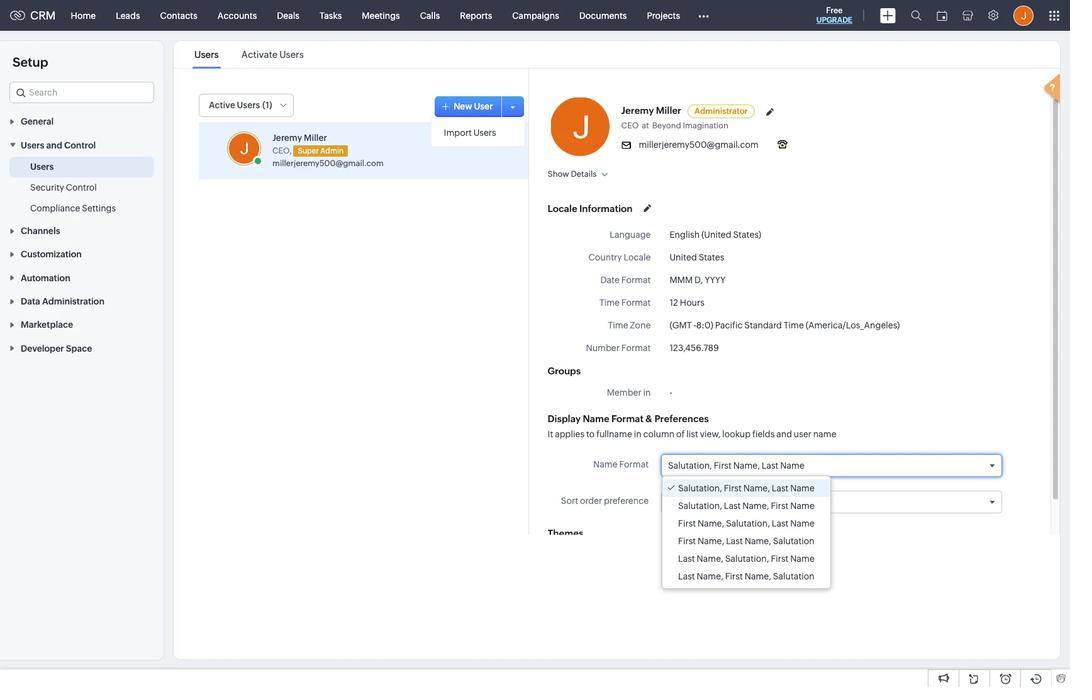Task type: describe. For each thing, give the bounding box(es) containing it.
profile element
[[1007, 0, 1042, 31]]

themes
[[548, 528, 584, 539]]

calls
[[420, 10, 440, 20]]

name, inside field
[[734, 461, 760, 471]]

preference
[[604, 496, 649, 506]]

format for name
[[620, 460, 649, 470]]

0 vertical spatial in
[[644, 388, 651, 398]]

projects
[[647, 10, 681, 20]]

compliance
[[30, 203, 80, 213]]

format inside display name format & preferences it applies to fullname in column of list view, lookup fields and user name
[[612, 414, 644, 424]]

display
[[548, 414, 581, 424]]

english
[[670, 230, 700, 240]]

name inside field
[[781, 461, 805, 471]]

salutation, up last name, first name, salutation
[[726, 554, 770, 564]]

last up salutation, last name, first name
[[772, 484, 789, 494]]

users down user
[[474, 127, 496, 138]]

Salutation, First Name, Last Name field
[[662, 455, 1002, 477]]

mmm
[[670, 275, 693, 285]]

(united
[[702, 230, 732, 240]]

users and control button
[[0, 133, 164, 157]]

number format
[[586, 343, 651, 353]]

admin
[[321, 146, 344, 155]]

settings
[[82, 203, 116, 213]]

deals link
[[267, 0, 310, 31]]

last up first name, salutation, last name in the bottom right of the page
[[724, 501, 741, 511]]

developer space button
[[0, 336, 164, 360]]

control inside region
[[66, 182, 97, 192]]

ceo,
[[273, 146, 292, 155]]

beyond imagination link
[[653, 121, 732, 130]]

marketplace button
[[0, 313, 164, 336]]

details
[[571, 169, 597, 179]]

search image
[[911, 10, 922, 21]]

data
[[21, 297, 40, 307]]

import users
[[444, 127, 496, 138]]

profile image
[[1014, 5, 1034, 25]]

order
[[580, 496, 603, 506]]

documents
[[580, 10, 627, 20]]

format for time
[[622, 298, 651, 308]]

security control
[[30, 182, 97, 192]]

salutation for last name, first name, salutation
[[773, 572, 815, 582]]

leads link
[[106, 0, 150, 31]]

12
[[670, 298, 679, 308]]

time for time zone
[[608, 320, 629, 330]]

first up first name, salutation, last name in the bottom right of the page
[[771, 501, 789, 511]]

format for number
[[622, 343, 651, 353]]

states
[[699, 252, 725, 262]]

&
[[646, 414, 653, 424]]

time format
[[600, 298, 651, 308]]

hours
[[680, 298, 705, 308]]

lookup
[[723, 429, 751, 439]]

last down last name, salutation, first name
[[679, 572, 695, 582]]

standard
[[745, 320, 782, 330]]

accounts link
[[208, 0, 267, 31]]

it
[[548, 429, 554, 439]]

name inside display name format & preferences it applies to fullname in column of list view, lookup fields and user name
[[583, 414, 610, 424]]

setup
[[13, 55, 48, 69]]

administrator
[[695, 106, 748, 116]]

of
[[677, 429, 685, 439]]

contacts link
[[150, 0, 208, 31]]

show
[[548, 169, 570, 179]]

yyyy
[[705, 275, 726, 285]]

1 vertical spatial -
[[670, 388, 673, 398]]

salutation, last name, first name
[[679, 501, 815, 511]]

developer
[[21, 344, 64, 354]]

reports
[[460, 10, 492, 20]]

accounts
[[218, 10, 257, 20]]

jeremy miller ceo, super admin millerjeremy500@gmail.com
[[273, 133, 384, 168]]

activate users link
[[240, 49, 306, 60]]

united states
[[670, 252, 725, 262]]

channels
[[21, 226, 60, 236]]

salutation, up salutation, last name, first name
[[679, 484, 723, 494]]

documents link
[[570, 0, 637, 31]]

(gmt -8:0) pacific standard time (america/los_angeles)
[[670, 320, 900, 330]]

automation button
[[0, 266, 164, 289]]

active users (1)
[[209, 100, 272, 110]]

projects link
[[637, 0, 691, 31]]

space
[[66, 344, 92, 354]]

users link for activate users link
[[193, 49, 221, 60]]

time for time format
[[600, 298, 620, 308]]

users inside region
[[30, 162, 54, 172]]

show details
[[548, 169, 597, 179]]

first up first name, last name, salutation
[[679, 519, 696, 529]]

1 vertical spatial locale
[[624, 252, 651, 262]]

ceo at beyond imagination
[[622, 121, 729, 130]]

first name, salutation, last name
[[679, 519, 815, 529]]

salutation, inside field
[[669, 461, 713, 471]]

user
[[794, 429, 812, 439]]

and inside dropdown button
[[46, 140, 62, 150]]

display name format & preferences it applies to fullname in column of list view, lookup fields and user name
[[548, 414, 837, 439]]

calls link
[[410, 0, 450, 31]]

calendar image
[[937, 10, 948, 20]]

language
[[610, 230, 651, 240]]

users and control
[[21, 140, 96, 150]]

miller for jeremy miller ceo, super admin millerjeremy500@gmail.com
[[304, 133, 327, 143]]

active
[[209, 100, 235, 110]]

show details link
[[548, 169, 609, 179]]

salutation for first name, last name, salutation
[[773, 536, 815, 547]]

fullname
[[597, 429, 633, 439]]

search element
[[904, 0, 930, 31]]

jeremy for jeremy miller ceo, super admin millerjeremy500@gmail.com
[[273, 133, 302, 143]]

none field search
[[9, 82, 154, 103]]

to
[[587, 429, 595, 439]]

format for date
[[622, 275, 651, 285]]

salutation, first name, last name for salutation, first name, last name field
[[669, 461, 805, 471]]

sort order preference
[[561, 496, 649, 506]]

date
[[601, 275, 620, 285]]

zone
[[630, 320, 651, 330]]

123,456.789
[[670, 343, 719, 353]]

date format
[[601, 275, 651, 285]]

applies
[[555, 429, 585, 439]]

upgrade
[[817, 16, 853, 25]]

reports link
[[450, 0, 503, 31]]



Task type: vqa. For each thing, say whether or not it's contained in the screenshot.
James inside The Printing Dimensions - Donette Foller (Sample) James Peterson
no



Task type: locate. For each thing, give the bounding box(es) containing it.
time right standard
[[784, 320, 804, 330]]

free upgrade
[[817, 6, 853, 25]]

0 vertical spatial locale
[[548, 203, 578, 214]]

users link
[[193, 49, 221, 60], [30, 160, 54, 173]]

activate
[[242, 49, 278, 60]]

last down first name, salutation, last name in the bottom right of the page
[[727, 536, 743, 547]]

leads
[[116, 10, 140, 20]]

mmm d, yyyy
[[670, 275, 726, 285]]

1 vertical spatial jeremy
[[273, 133, 302, 143]]

crm link
[[10, 9, 56, 22]]

automation
[[21, 273, 70, 283]]

jeremy inside jeremy miller ceo, super admin millerjeremy500@gmail.com
[[273, 133, 302, 143]]

0 vertical spatial salutation, first name, last name
[[669, 461, 805, 471]]

jeremy up ceo,
[[273, 133, 302, 143]]

1 vertical spatial users link
[[30, 160, 54, 173]]

0 vertical spatial control
[[64, 140, 96, 150]]

1 vertical spatial salutation, first name, last name
[[679, 484, 815, 494]]

1 vertical spatial millerjeremy500@gmail.com
[[273, 158, 384, 168]]

0 horizontal spatial and
[[46, 140, 62, 150]]

salutation down last name, salutation, first name
[[773, 572, 815, 582]]

1 horizontal spatial locale
[[624, 252, 651, 262]]

name format
[[594, 460, 649, 470]]

first down view, at the right
[[714, 461, 732, 471]]

1 vertical spatial salutation
[[773, 572, 815, 582]]

ceo
[[622, 121, 639, 130]]

compliance settings
[[30, 203, 116, 213]]

crm
[[30, 9, 56, 22]]

list containing users
[[183, 41, 315, 68]]

1 vertical spatial control
[[66, 182, 97, 192]]

format up zone
[[622, 298, 651, 308]]

users down general at the top left
[[21, 140, 44, 150]]

salutation, down list
[[669, 461, 713, 471]]

tree containing salutation, first name, last name
[[663, 477, 831, 589]]

administration
[[42, 297, 105, 307]]

information
[[580, 203, 633, 214]]

salutation, first name, last name for tree containing salutation, first name, last name
[[679, 484, 815, 494]]

- right (gmt
[[694, 320, 697, 330]]

campaigns
[[513, 10, 560, 20]]

1 horizontal spatial jeremy
[[622, 105, 654, 116]]

- up preferences
[[670, 388, 673, 398]]

super
[[298, 146, 319, 155]]

salutation
[[773, 536, 815, 547], [773, 572, 815, 582]]

0 horizontal spatial miller
[[304, 133, 327, 143]]

jeremy up ceo
[[622, 105, 654, 116]]

0 vertical spatial millerjeremy500@gmail.com
[[639, 140, 759, 150]]

0 vertical spatial salutation
[[773, 536, 815, 547]]

millerjeremy500@gmail.com down beyond imagination link
[[639, 140, 759, 150]]

data administration
[[21, 297, 105, 307]]

salutation, first name, last name down lookup
[[669, 461, 805, 471]]

miller up super
[[304, 133, 327, 143]]

locale down show
[[548, 203, 578, 214]]

last inside field
[[762, 461, 779, 471]]

in left column
[[634, 429, 642, 439]]

english (united states)
[[670, 230, 762, 240]]

last down first name, last name, salutation
[[679, 554, 695, 564]]

home link
[[61, 0, 106, 31]]

free
[[827, 6, 843, 15]]

miller for jeremy miller
[[656, 105, 682, 116]]

meetings link
[[352, 0, 410, 31]]

first up last name, first name, salutation
[[771, 554, 789, 564]]

0 vertical spatial -
[[694, 320, 697, 330]]

first name, last name, salutation
[[679, 536, 815, 547]]

users link up security
[[30, 160, 54, 173]]

salutation, first name, last name up salutation, last name, first name
[[679, 484, 815, 494]]

salutation down first name, salutation, last name in the bottom right of the page
[[773, 536, 815, 547]]

salutation, first name, last name inside tree
[[679, 484, 815, 494]]

security
[[30, 182, 64, 192]]

country
[[589, 252, 622, 262]]

new
[[454, 101, 473, 111]]

1 horizontal spatial in
[[644, 388, 651, 398]]

in right member on the bottom right
[[644, 388, 651, 398]]

None field
[[9, 82, 154, 103], [662, 492, 1002, 513], [662, 492, 1002, 513]]

view,
[[700, 429, 721, 439]]

marketplace
[[21, 320, 73, 330]]

contacts
[[160, 10, 198, 20]]

united
[[670, 252, 697, 262]]

format down fullname
[[620, 460, 649, 470]]

and left user
[[777, 429, 793, 439]]

number
[[586, 343, 620, 353]]

millerjeremy500@gmail.com link
[[273, 158, 384, 168]]

tasks
[[320, 10, 342, 20]]

last
[[762, 461, 779, 471], [772, 484, 789, 494], [724, 501, 741, 511], [772, 519, 789, 529], [727, 536, 743, 547], [679, 554, 695, 564], [679, 572, 695, 582]]

1 vertical spatial in
[[634, 429, 642, 439]]

imagination
[[683, 121, 729, 130]]

8:0)
[[697, 320, 714, 330]]

0 vertical spatial users link
[[193, 49, 221, 60]]

jeremy miller
[[622, 105, 682, 116]]

format down zone
[[622, 343, 651, 353]]

list
[[687, 429, 699, 439]]

in inside display name format & preferences it applies to fullname in column of list view, lookup fields and user name
[[634, 429, 642, 439]]

(gmt
[[670, 320, 692, 330]]

users
[[195, 49, 219, 60], [280, 49, 304, 60], [474, 127, 496, 138], [21, 140, 44, 150], [30, 162, 54, 172]]

tree
[[663, 477, 831, 589]]

salutation, first name, last name
[[669, 461, 805, 471], [679, 484, 815, 494]]

and inside display name format & preferences it applies to fullname in column of list view, lookup fields and user name
[[777, 429, 793, 439]]

salutation, down salutation, last name, first name
[[727, 519, 770, 529]]

2 salutation from the top
[[773, 572, 815, 582]]

last name, salutation, first name
[[679, 554, 815, 564]]

first down last name, salutation, first name
[[726, 572, 743, 582]]

format up time format
[[622, 275, 651, 285]]

meetings
[[362, 10, 400, 20]]

jeremy for jeremy miller
[[622, 105, 654, 116]]

control down general dropdown button
[[64, 140, 96, 150]]

format up fullname
[[612, 414, 644, 424]]

users inside dropdown button
[[21, 140, 44, 150]]

1 vertical spatial miller
[[304, 133, 327, 143]]

users down contacts
[[195, 49, 219, 60]]

1 horizontal spatial -
[[694, 320, 697, 330]]

miller
[[656, 105, 682, 116], [304, 133, 327, 143]]

0 horizontal spatial locale
[[548, 203, 578, 214]]

locale information
[[548, 203, 633, 214]]

first up salutation, last name, first name
[[724, 484, 742, 494]]

1 vertical spatial and
[[777, 429, 793, 439]]

name
[[814, 429, 837, 439]]

users right activate
[[280, 49, 304, 60]]

1 horizontal spatial and
[[777, 429, 793, 439]]

Search text field
[[10, 82, 154, 103]]

name,
[[734, 461, 760, 471], [744, 484, 770, 494], [743, 501, 770, 511], [698, 519, 725, 529], [698, 536, 725, 547], [745, 536, 772, 547], [697, 554, 724, 564], [697, 572, 724, 582], [745, 572, 772, 582]]

control inside dropdown button
[[64, 140, 96, 150]]

new user
[[454, 101, 493, 111]]

control up compliance settings
[[66, 182, 97, 192]]

first down first name, salutation, last name in the bottom right of the page
[[679, 536, 696, 547]]

0 horizontal spatial users link
[[30, 160, 54, 173]]

0 horizontal spatial -
[[670, 388, 673, 398]]

last down salutation, last name, first name
[[772, 519, 789, 529]]

1 horizontal spatial millerjeremy500@gmail.com
[[639, 140, 759, 150]]

last name, first name, salutation
[[679, 572, 815, 582]]

0 vertical spatial jeremy
[[622, 105, 654, 116]]

beyond
[[653, 121, 682, 130]]

12 hours
[[670, 298, 705, 308]]

salutation, up first name, salutation, last name in the bottom right of the page
[[679, 501, 723, 511]]

last down fields
[[762, 461, 779, 471]]

first inside salutation, first name, last name field
[[714, 461, 732, 471]]

create menu element
[[873, 0, 904, 31]]

1 salutation from the top
[[773, 536, 815, 547]]

millerjeremy500@gmail.com
[[639, 140, 759, 150], [273, 158, 384, 168]]

create menu image
[[881, 8, 896, 23]]

states)
[[734, 230, 762, 240]]

miller inside jeremy miller ceo, super admin millerjeremy500@gmail.com
[[304, 133, 327, 143]]

1 horizontal spatial users link
[[193, 49, 221, 60]]

time down date
[[600, 298, 620, 308]]

users link down contacts
[[193, 49, 221, 60]]

Other Modules field
[[691, 5, 718, 25]]

home
[[71, 10, 96, 20]]

and down general at the top left
[[46, 140, 62, 150]]

data administration button
[[0, 289, 164, 313]]

d,
[[695, 275, 703, 285]]

users link for the 'security control' link
[[30, 160, 54, 173]]

channels button
[[0, 219, 164, 242]]

millerjeremy500@gmail.com down admin
[[273, 158, 384, 168]]

time left zone
[[608, 320, 629, 330]]

0 vertical spatial and
[[46, 140, 62, 150]]

import
[[444, 127, 472, 138]]

campaigns link
[[503, 0, 570, 31]]

users up security
[[30, 162, 54, 172]]

1 horizontal spatial miller
[[656, 105, 682, 116]]

new user button
[[435, 96, 506, 117]]

0 horizontal spatial millerjeremy500@gmail.com
[[273, 158, 384, 168]]

member
[[607, 388, 642, 398]]

0 horizontal spatial jeremy
[[273, 133, 302, 143]]

0 vertical spatial miller
[[656, 105, 682, 116]]

list
[[183, 41, 315, 68]]

developer space
[[21, 344, 92, 354]]

miller up beyond
[[656, 105, 682, 116]]

0 horizontal spatial in
[[634, 429, 642, 439]]

locale down language
[[624, 252, 651, 262]]

customization
[[21, 250, 82, 260]]

salutation, first name, last name inside field
[[669, 461, 805, 471]]

pacific
[[715, 320, 743, 330]]

users and control region
[[0, 157, 164, 219]]

tasks link
[[310, 0, 352, 31]]

at
[[642, 121, 649, 130]]



